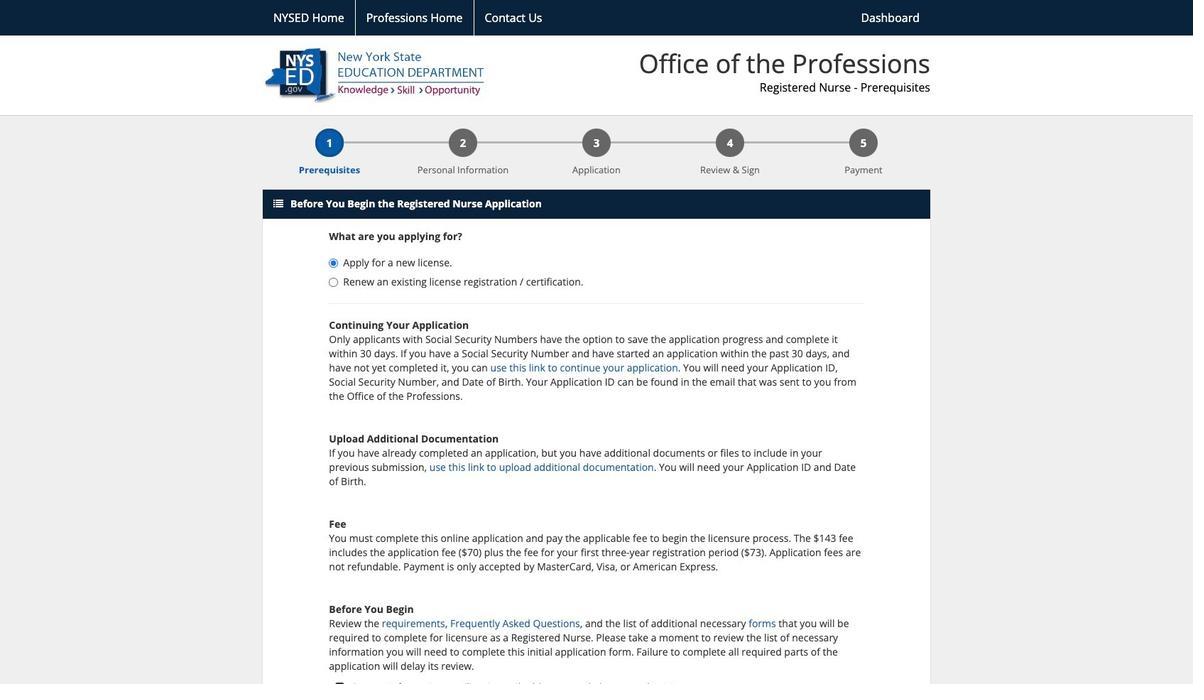 Task type: locate. For each thing, give the bounding box(es) containing it.
None radio
[[329, 259, 338, 268], [329, 278, 338, 287], [329, 259, 338, 268], [329, 278, 338, 287]]



Task type: describe. For each thing, give the bounding box(es) containing it.
list image
[[273, 199, 283, 209]]

li image
[[329, 682, 350, 684]]



Task type: vqa. For each thing, say whether or not it's contained in the screenshot.
mm/dd/yyyy text box at the bottom of page
no



